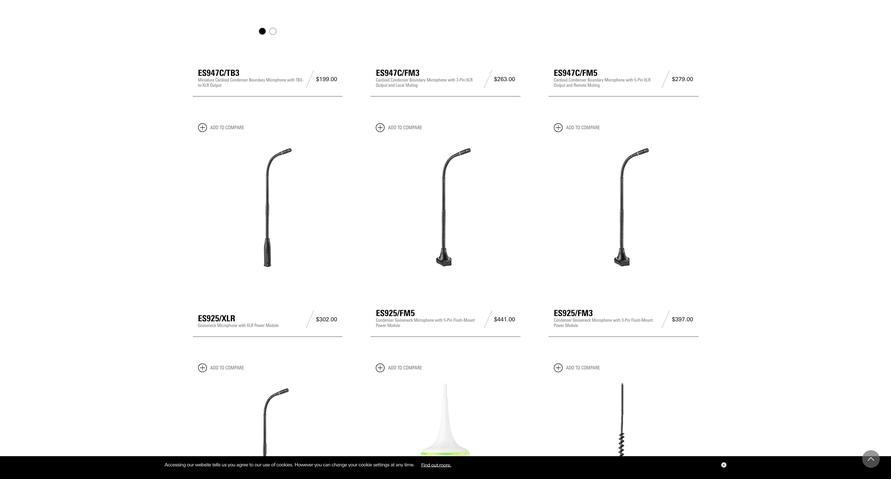 Task type: locate. For each thing, give the bounding box(es) containing it.
module inside es925/fm3 condenser gooseneck microphone with 3-pin flush-mount power module
[[565, 323, 578, 328]]

compare
[[225, 125, 244, 131], [403, 125, 422, 131], [581, 125, 600, 131], [225, 365, 244, 371], [403, 365, 422, 371], [581, 365, 600, 371]]

xlr inside es947c/tb3 miniature cardioid condenser boundary microphone with tb3- to-xlr output
[[203, 83, 209, 88]]

1 horizontal spatial muting
[[588, 83, 600, 88]]

and inside es947c/fm5 cardioid condenser boundary microphone with 5-pin xlr output and remote muting
[[567, 83, 573, 88]]

add for add to compare "button" related to es925/fm3 image
[[566, 125, 575, 131]]

es925/fm5 image
[[376, 138, 515, 277]]

2 horizontal spatial output
[[554, 83, 566, 88]]

gooseneck inside es925/fm3 condenser gooseneck microphone with 3-pin flush-mount power module
[[573, 318, 591, 323]]

output inside es947c/fm3 cardioid condenser boundary microphone with 3-pin xlr output and local muting
[[376, 83, 388, 88]]

0 horizontal spatial muting
[[406, 83, 418, 88]]

time.
[[404, 462, 415, 468]]

3 power from the left
[[554, 323, 564, 328]]

compare for es925/ds5 image
[[225, 365, 244, 371]]

2 mount from the left
[[642, 318, 653, 323]]

and left remote
[[567, 83, 573, 88]]

1 power from the left
[[254, 323, 265, 328]]

2 horizontal spatial gooseneck
[[573, 318, 591, 323]]

3 cardioid from the left
[[554, 77, 568, 83]]

5- inside the es925/fm5 condenser gooseneck microphone with 5-pin flush-mount power module
[[444, 318, 447, 323]]

0 horizontal spatial module
[[266, 323, 279, 328]]

0 horizontal spatial and
[[389, 83, 395, 88]]

you
[[228, 462, 235, 468], [314, 462, 322, 468]]

divider line image
[[304, 70, 316, 88], [482, 70, 494, 88], [660, 70, 672, 88], [304, 311, 316, 328], [482, 311, 494, 328], [660, 311, 672, 328]]

add to compare button
[[198, 123, 244, 132], [376, 123, 422, 132], [554, 123, 600, 132], [198, 364, 244, 373], [376, 364, 422, 373], [554, 364, 600, 373]]

1 horizontal spatial and
[[567, 83, 573, 88]]

find
[[421, 462, 430, 468]]

pin inside es947c/fm5 cardioid condenser boundary microphone with 5-pin xlr output and remote muting
[[638, 77, 643, 83]]

1 horizontal spatial flush-
[[632, 318, 642, 323]]

divider line image for es925/fm3
[[660, 311, 672, 328]]

2 and from the left
[[567, 83, 573, 88]]

with inside es925/xlr gooseneck microphone with xlr power module
[[238, 323, 246, 328]]

cardioid
[[215, 77, 229, 83], [376, 77, 390, 83], [554, 77, 568, 83]]

1 you from the left
[[228, 462, 235, 468]]

1 horizontal spatial cardioid
[[376, 77, 390, 83]]

1 vertical spatial 5-
[[444, 318, 447, 323]]

output down es947c/tb3
[[210, 83, 222, 88]]

3 module from the left
[[565, 323, 578, 328]]

1 boundary from the left
[[249, 77, 265, 83]]

microphone inside es925/xlr gooseneck microphone with xlr power module
[[217, 323, 237, 328]]

divider line image for es925/fm5
[[482, 311, 494, 328]]

2 cardioid from the left
[[376, 77, 390, 83]]

1 horizontal spatial 5-
[[634, 77, 638, 83]]

microphone inside es947c/fm5 cardioid condenser boundary microphone with 5-pin xlr output and remote muting
[[605, 77, 625, 83]]

muting for es947c/fm3
[[406, 83, 418, 88]]

2 output from the left
[[376, 83, 388, 88]]

cardioid inside es947c/fm3 cardioid condenser boundary microphone with 3-pin xlr output and local muting
[[376, 77, 390, 83]]

2 horizontal spatial boundary
[[588, 77, 604, 83]]

xlr inside es947c/fm5 cardioid condenser boundary microphone with 5-pin xlr output and remote muting
[[644, 77, 651, 83]]

0 horizontal spatial mount
[[464, 318, 475, 323]]

microphone inside es947c/fm3 cardioid condenser boundary microphone with 3-pin xlr output and local muting
[[427, 77, 447, 83]]

1 our from the left
[[187, 462, 194, 468]]

1 horizontal spatial our
[[255, 462, 262, 468]]

cardioid right miniature
[[215, 77, 229, 83]]

accessing our website tells us you agree to our use of cookies. however you can change your cookie settings at any time.
[[165, 462, 416, 468]]

1 horizontal spatial gooseneck
[[395, 318, 413, 323]]

divider line image for es947c/fm3
[[482, 70, 494, 88]]

option group
[[197, 26, 338, 36]]

gooseneck
[[395, 318, 413, 323], [573, 318, 591, 323], [198, 323, 216, 328]]

5-
[[634, 77, 638, 83], [444, 318, 447, 323]]

1 module from the left
[[266, 323, 279, 328]]

to for add to compare "button" associated with es925/fm5 'image'
[[398, 125, 402, 131]]

condenser
[[230, 77, 248, 83], [391, 77, 409, 83], [569, 77, 587, 83], [376, 318, 394, 323], [554, 318, 572, 323]]

local
[[396, 83, 405, 88]]

with
[[287, 77, 295, 83], [448, 77, 455, 83], [626, 77, 633, 83], [435, 318, 443, 323], [613, 318, 621, 323], [238, 323, 246, 328]]

2 horizontal spatial module
[[565, 323, 578, 328]]

pin
[[460, 77, 465, 83], [638, 77, 643, 83], [447, 318, 452, 323], [625, 318, 631, 323]]

0 horizontal spatial you
[[228, 462, 235, 468]]

add
[[210, 125, 218, 131], [388, 125, 397, 131], [566, 125, 575, 131], [210, 365, 218, 371], [388, 365, 397, 371], [566, 365, 575, 371]]

power inside es925/fm3 condenser gooseneck microphone with 3-pin flush-mount power module
[[554, 323, 564, 328]]

muting right remote
[[588, 83, 600, 88]]

gooseneck for es925/fm3
[[573, 318, 591, 323]]

muting
[[406, 83, 418, 88], [588, 83, 600, 88]]

5- inside es947c/fm5 cardioid condenser boundary microphone with 5-pin xlr output and remote muting
[[634, 77, 638, 83]]

muting right local
[[406, 83, 418, 88]]

power
[[254, 323, 265, 328], [376, 323, 386, 328], [554, 323, 564, 328]]

boundary inside es947c/fm3 cardioid condenser boundary microphone with 3-pin xlr output and local muting
[[410, 77, 426, 83]]

3-
[[456, 77, 460, 83], [622, 318, 625, 323]]

you right us
[[228, 462, 235, 468]]

cardioid inside es947c/tb3 miniature cardioid condenser boundary microphone with tb3- to-xlr output
[[215, 77, 229, 83]]

2 horizontal spatial cardioid
[[554, 77, 568, 83]]

0 horizontal spatial power
[[254, 323, 265, 328]]

2 horizontal spatial power
[[554, 323, 564, 328]]

muting inside es947c/fm3 cardioid condenser boundary microphone with 3-pin xlr output and local muting
[[406, 83, 418, 88]]

to for the 'es925/xlr' 'image''s add to compare "button"
[[220, 125, 224, 131]]

boundary inside es947c/tb3 miniature cardioid condenser boundary microphone with tb3- to-xlr output
[[249, 77, 265, 83]]

1 mount from the left
[[464, 318, 475, 323]]

es925/xlr image
[[198, 138, 337, 277]]

$441.00
[[494, 316, 515, 323]]

you left can
[[314, 462, 322, 468]]

0 horizontal spatial output
[[210, 83, 222, 88]]

1 flush- from the left
[[454, 318, 464, 323]]

muting inside es947c/fm5 cardioid condenser boundary microphone with 5-pin xlr output and remote muting
[[588, 83, 600, 88]]

power for es925/fm3
[[554, 323, 564, 328]]

cookies.
[[277, 462, 293, 468]]

output down es947c/fm5
[[554, 83, 566, 88]]

2 muting from the left
[[588, 83, 600, 88]]

and left local
[[389, 83, 395, 88]]

microphone
[[266, 77, 286, 83], [427, 77, 447, 83], [605, 77, 625, 83], [414, 318, 434, 323], [592, 318, 612, 323], [217, 323, 237, 328]]

es947c/fm5 cardioid condenser boundary microphone with 5-pin xlr output and remote muting
[[554, 68, 651, 88]]

0 horizontal spatial 3-
[[456, 77, 460, 83]]

flush- for es925/fm5
[[454, 318, 464, 323]]

boundary inside es947c/fm5 cardioid condenser boundary microphone with 5-pin xlr output and remote muting
[[588, 77, 604, 83]]

flush-
[[454, 318, 464, 323], [632, 318, 642, 323]]

tb3-
[[296, 77, 304, 83]]

1 horizontal spatial 3-
[[622, 318, 625, 323]]

flush- inside es925/fm3 condenser gooseneck microphone with 3-pin flush-mount power module
[[632, 318, 642, 323]]

mount
[[464, 318, 475, 323], [642, 318, 653, 323]]

to for add to compare "button" corresponding to es933 image
[[576, 365, 580, 371]]

power inside the es925/fm5 condenser gooseneck microphone with 5-pin flush-mount power module
[[376, 323, 386, 328]]

add to compare button for es925/fm3 image
[[554, 123, 600, 132]]

gooseneck inside es925/xlr gooseneck microphone with xlr power module
[[198, 323, 216, 328]]

module for es925/fm5
[[387, 323, 400, 328]]

output inside es947c/fm5 cardioid condenser boundary microphone with 5-pin xlr output and remote muting
[[554, 83, 566, 88]]

0 horizontal spatial gooseneck
[[198, 323, 216, 328]]

1 muting from the left
[[406, 83, 418, 88]]

0 horizontal spatial cardioid
[[215, 77, 229, 83]]

1 horizontal spatial output
[[376, 83, 388, 88]]

module inside es925/xlr gooseneck microphone with xlr power module
[[266, 323, 279, 328]]

output inside es947c/tb3 miniature cardioid condenser boundary microphone with tb3- to-xlr output
[[210, 83, 222, 88]]

1 horizontal spatial boundary
[[410, 77, 426, 83]]

cookie
[[359, 462, 372, 468]]

settings
[[373, 462, 390, 468]]

es947c/fm5
[[554, 68, 598, 78]]

2 flush- from the left
[[632, 318, 642, 323]]

add to compare for es925/fm3 image
[[566, 125, 600, 131]]

2 boundary from the left
[[410, 77, 426, 83]]

1 cardioid from the left
[[215, 77, 229, 83]]

add for add to compare "button" corresponding to es933 image
[[566, 365, 575, 371]]

add for add to compare "button" related to es954 image
[[388, 365, 397, 371]]

0 vertical spatial 5-
[[634, 77, 638, 83]]

1 horizontal spatial mount
[[642, 318, 653, 323]]

to
[[220, 125, 224, 131], [398, 125, 402, 131], [576, 125, 580, 131], [220, 365, 224, 371], [398, 365, 402, 371], [576, 365, 580, 371], [249, 462, 253, 468]]

change
[[332, 462, 347, 468]]

to for add to compare "button" related to es954 image
[[398, 365, 402, 371]]

es947c/tb3 miniature cardioid condenser boundary microphone with tb3- to-xlr output
[[198, 68, 304, 88]]

1 output from the left
[[210, 83, 222, 88]]

module inside the es925/fm5 condenser gooseneck microphone with 5-pin flush-mount power module
[[387, 323, 400, 328]]

and inside es947c/fm3 cardioid condenser boundary microphone with 3-pin xlr output and local muting
[[389, 83, 395, 88]]

cardioid left local
[[376, 77, 390, 83]]

1 vertical spatial 3-
[[622, 318, 625, 323]]

es925/fm3
[[554, 308, 593, 318]]

3 output from the left
[[554, 83, 566, 88]]

es947c/fm3 cardioid condenser boundary microphone with 3-pin xlr output and local muting
[[376, 68, 473, 88]]

muting for es947c/fm5
[[588, 83, 600, 88]]

our left website
[[187, 462, 194, 468]]

0 horizontal spatial 5-
[[444, 318, 447, 323]]

pin inside es925/fm3 condenser gooseneck microphone with 3-pin flush-mount power module
[[625, 318, 631, 323]]

cardioid left remote
[[554, 77, 568, 83]]

with inside es947c/fm5 cardioid condenser boundary microphone with 5-pin xlr output and remote muting
[[626, 77, 633, 83]]

agree
[[237, 462, 248, 468]]

3 boundary from the left
[[588, 77, 604, 83]]

1 horizontal spatial power
[[376, 323, 386, 328]]

our
[[187, 462, 194, 468], [255, 462, 262, 468]]

1 horizontal spatial you
[[314, 462, 322, 468]]

0 horizontal spatial our
[[187, 462, 194, 468]]

microphone inside es947c/tb3 miniature cardioid condenser boundary microphone with tb3- to-xlr output
[[266, 77, 286, 83]]

0 vertical spatial 3-
[[456, 77, 460, 83]]

2 power from the left
[[376, 323, 386, 328]]

with inside the es925/fm5 condenser gooseneck microphone with 5-pin flush-mount power module
[[435, 318, 443, 323]]

pin inside es947c/fm3 cardioid condenser boundary microphone with 3-pin xlr output and local muting
[[460, 77, 465, 83]]

find out more. link
[[416, 459, 457, 470]]

add for add to compare "button" associated with es925/fm5 'image'
[[388, 125, 397, 131]]

boundary
[[249, 77, 265, 83], [410, 77, 426, 83], [588, 77, 604, 83]]

output for es947c/fm5
[[554, 83, 566, 88]]

and
[[389, 83, 395, 88], [567, 83, 573, 88]]

cardioid inside es947c/fm5 cardioid condenser boundary microphone with 5-pin xlr output and remote muting
[[554, 77, 568, 83]]

module
[[266, 323, 279, 328], [387, 323, 400, 328], [565, 323, 578, 328]]

microphone inside the es925/fm5 condenser gooseneck microphone with 5-pin flush-mount power module
[[414, 318, 434, 323]]

out
[[431, 462, 438, 468]]

mount inside the es925/fm5 condenser gooseneck microphone with 5-pin flush-mount power module
[[464, 318, 475, 323]]

es925/fm5
[[376, 308, 415, 318]]

1 horizontal spatial module
[[387, 323, 400, 328]]

our left the use
[[255, 462, 262, 468]]

3- inside es947c/fm3 cardioid condenser boundary microphone with 3-pin xlr output and local muting
[[456, 77, 460, 83]]

2 module from the left
[[387, 323, 400, 328]]

output left local
[[376, 83, 388, 88]]

0 horizontal spatial flush-
[[454, 318, 464, 323]]

xlr
[[466, 77, 473, 83], [644, 77, 651, 83], [203, 83, 209, 88], [247, 323, 253, 328]]

output
[[210, 83, 222, 88], [376, 83, 388, 88], [554, 83, 566, 88]]

gooseneck inside the es925/fm5 condenser gooseneck microphone with 5-pin flush-mount power module
[[395, 318, 413, 323]]

0 horizontal spatial boundary
[[249, 77, 265, 83]]

add to compare
[[210, 125, 244, 131], [388, 125, 422, 131], [566, 125, 600, 131], [210, 365, 244, 371], [388, 365, 422, 371], [566, 365, 600, 371]]

accessing
[[165, 462, 186, 468]]

mount inside es925/fm3 condenser gooseneck microphone with 3-pin flush-mount power module
[[642, 318, 653, 323]]

flush- for es925/fm3
[[632, 318, 642, 323]]

1 and from the left
[[389, 83, 395, 88]]

flush- inside the es925/fm5 condenser gooseneck microphone with 5-pin flush-mount power module
[[454, 318, 464, 323]]

condenser inside es947c/fm5 cardioid condenser boundary microphone with 5-pin xlr output and remote muting
[[569, 77, 587, 83]]



Task type: vqa. For each thing, say whether or not it's contained in the screenshot.
the high
no



Task type: describe. For each thing, give the bounding box(es) containing it.
add to compare for es925/ds5 image
[[210, 365, 244, 371]]

compare for es925/fm5 'image'
[[403, 125, 422, 131]]

output for es947c/fm3
[[376, 83, 388, 88]]

compare for es925/fm3 image
[[581, 125, 600, 131]]

boundary for es947c/fm3
[[410, 77, 426, 83]]

add to compare for the 'es925/xlr' 'image'
[[210, 125, 244, 131]]

microphone inside es925/fm3 condenser gooseneck microphone with 3-pin flush-mount power module
[[592, 318, 612, 323]]

cardioid for es947c/fm5
[[554, 77, 568, 83]]

can
[[323, 462, 331, 468]]

$397.00
[[672, 316, 693, 323]]

power inside es925/xlr gooseneck microphone with xlr power module
[[254, 323, 265, 328]]

$263.00
[[494, 76, 515, 82]]

es925/ds5 image
[[198, 378, 337, 479]]

$199.00
[[316, 76, 337, 82]]

divider line image for es947c/tb3
[[304, 70, 316, 88]]

divider line image for es947c/fm5
[[660, 70, 672, 88]]

condenser inside es925/fm3 condenser gooseneck microphone with 3-pin flush-mount power module
[[554, 318, 572, 323]]

add to compare for es933 image
[[566, 365, 600, 371]]

with inside es925/fm3 condenser gooseneck microphone with 3-pin flush-mount power module
[[613, 318, 621, 323]]

es925/fm5 condenser gooseneck microphone with 5-pin flush-mount power module
[[376, 308, 475, 328]]

your
[[348, 462, 357, 468]]

add to compare button for es933 image
[[554, 364, 600, 373]]

pin inside the es925/fm5 condenser gooseneck microphone with 5-pin flush-mount power module
[[447, 318, 452, 323]]

es947c/tb3
[[198, 68, 240, 78]]

es925/fm3 condenser gooseneck microphone with 3-pin flush-mount power module
[[554, 308, 653, 328]]

compare for es933 image
[[581, 365, 600, 371]]

2 our from the left
[[255, 462, 262, 468]]

cardioid for es947c/fm3
[[376, 77, 390, 83]]

es925/xlr gooseneck microphone with xlr power module
[[198, 314, 279, 328]]

xlr inside es947c/fm3 cardioid condenser boundary microphone with 3-pin xlr output and local muting
[[466, 77, 473, 83]]

find out more.
[[421, 462, 451, 468]]

use
[[263, 462, 270, 468]]

of
[[271, 462, 275, 468]]

any
[[396, 462, 403, 468]]

mount for es925/fm5
[[464, 318, 475, 323]]

arrow up image
[[868, 456, 875, 462]]

es933 image
[[554, 378, 693, 479]]

es925/fm3 image
[[554, 138, 693, 277]]

add to compare for es925/fm5 'image'
[[388, 125, 422, 131]]

condenser inside es947c/tb3 miniature cardioid condenser boundary microphone with tb3- to-xlr output
[[230, 77, 248, 83]]

divider line image for es925/xlr
[[304, 311, 316, 328]]

add to compare button for es925/fm5 'image'
[[376, 123, 422, 132]]

mount for es925/fm3
[[642, 318, 653, 323]]

add to compare button for es954 image
[[376, 364, 422, 373]]

cross image
[[722, 464, 725, 467]]

3- inside es925/fm3 condenser gooseneck microphone with 3-pin flush-mount power module
[[622, 318, 625, 323]]

$279.00
[[672, 76, 693, 82]]

miniature
[[198, 77, 214, 83]]

more.
[[439, 462, 451, 468]]

es954 image
[[376, 378, 515, 479]]

add to compare button for the 'es925/xlr' 'image'
[[198, 123, 244, 132]]

xlr inside es925/xlr gooseneck microphone with xlr power module
[[247, 323, 253, 328]]

power for es925/fm5
[[376, 323, 386, 328]]

and for es947c/fm3
[[389, 83, 395, 88]]

to for add to compare "button" related to es925/fm3 image
[[576, 125, 580, 131]]

add to compare button for es925/ds5 image
[[198, 364, 244, 373]]

$302.00
[[316, 316, 337, 323]]

remote
[[574, 83, 587, 88]]

es925/xlr
[[198, 314, 235, 324]]

es947c/fm3
[[376, 68, 420, 78]]

with inside es947c/fm3 cardioid condenser boundary microphone with 3-pin xlr output and local muting
[[448, 77, 455, 83]]

condenser inside es947c/fm3 cardioid condenser boundary microphone with 3-pin xlr output and local muting
[[391, 77, 409, 83]]

gooseneck for es925/fm5
[[395, 318, 413, 323]]

however
[[295, 462, 313, 468]]

add for the 'es925/xlr' 'image''s add to compare "button"
[[210, 125, 218, 131]]

us
[[222, 462, 227, 468]]

with inside es947c/tb3 miniature cardioid condenser boundary microphone with tb3- to-xlr output
[[287, 77, 295, 83]]

website
[[195, 462, 211, 468]]

add for add to compare "button" corresponding to es925/ds5 image
[[210, 365, 218, 371]]

at
[[391, 462, 395, 468]]

add to compare for es954 image
[[388, 365, 422, 371]]

2 you from the left
[[314, 462, 322, 468]]

compare for the 'es925/xlr' 'image'
[[225, 125, 244, 131]]

to for add to compare "button" corresponding to es925/ds5 image
[[220, 365, 224, 371]]

boundary for es947c/fm5
[[588, 77, 604, 83]]

compare for es954 image
[[403, 365, 422, 371]]

tells
[[212, 462, 221, 468]]

condenser inside the es925/fm5 condenser gooseneck microphone with 5-pin flush-mount power module
[[376, 318, 394, 323]]

to-
[[198, 83, 203, 88]]

module for es925/fm3
[[565, 323, 578, 328]]

and for es947c/fm5
[[567, 83, 573, 88]]



